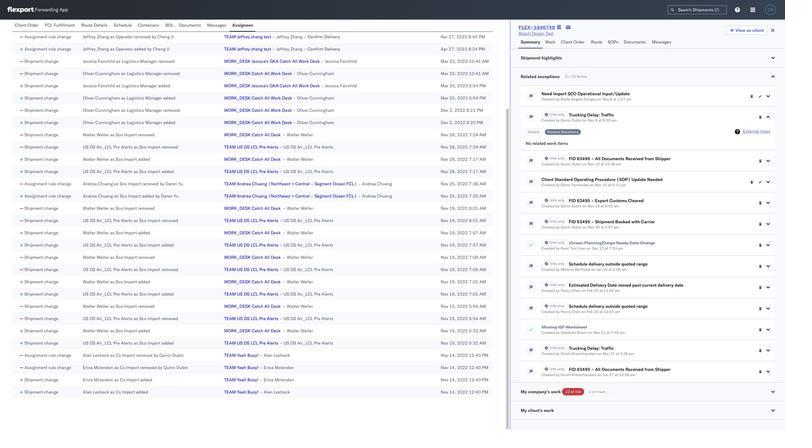 Task type: vqa. For each thing, say whether or not it's contained in the screenshot.
the bottom Schedule Delivery Appointment link
no



Task type: describe. For each thing, give the bounding box(es) containing it.
outside for 12:04
[[606, 304, 621, 310]]

2
[[589, 390, 591, 395]]

at down jan
[[600, 289, 603, 293]]

6 info only from the top
[[550, 262, 565, 266]]

2 info only from the top
[[550, 156, 565, 161]]

catch for nov 19, 2022 7:57 am
[[252, 230, 263, 236]]

walter weller as sco import added for nov 28, 2022 7:17 am
[[83, 157, 150, 162]]

3 info only from the top
[[550, 198, 565, 203]]

on left jun
[[598, 373, 602, 378]]

nov 14, 2022 12:40 pm for alan leshock as cs import removed by quinn dubin
[[441, 353, 489, 359]]

no
[[526, 141, 531, 146]]

created by girish khemchandani on mar 27 at 3:38 pm
[[542, 352, 634, 357]]

0 vertical spatial client order button
[[12, 20, 42, 32]]

all for nov 19, 2022 8:01 am
[[265, 206, 270, 211]]

apr 27, 2023 8:42 pm
[[441, 34, 485, 40]]

dec 2, 2022 8:21 pm
[[441, 108, 483, 113]]

procedure
[[595, 177, 616, 183]]

2 shipment change from the top
[[24, 71, 58, 76]]

4 shipment change from the top
[[24, 95, 58, 101]]

dec for dec 2, 2022 8:21 pm
[[441, 108, 449, 113]]

created inside "missing isf worksheet created by zedekiah brown on mar 21 at 7:46 pm"
[[542, 331, 555, 335]]

27, for apr 27, 2023 8:42 pm
[[449, 34, 456, 40]]

7 created from the top
[[542, 246, 555, 251]]

team us ds lcl pre alerts - us ds air_lcl pre alerts for nov 19, 2022 7:01 am
[[224, 292, 333, 297]]

mar for oliver cunningham as logistics manager added
[[441, 95, 449, 101]]

21 shipment change from the top
[[24, 329, 58, 334]]

client's
[[528, 408, 543, 414]]

documents right bol button
[[179, 22, 201, 28]]

12 work_desk from the top
[[224, 279, 251, 285]]

walter weller as sco import added for nov 19, 2022 7:01 am
[[83, 279, 150, 285]]

3 created from the top
[[542, 162, 555, 167]]

8 19, from the top
[[450, 292, 456, 297]]

date
[[675, 283, 684, 288]]

1 vertical spatial test
[[570, 246, 577, 251]]

related workitems
[[547, 130, 579, 134]]

quinn for fid 63495 - export customs cleared
[[561, 204, 571, 209]]

fulfillment
[[54, 22, 75, 28]]

1 info only from the top
[[550, 112, 565, 117]]

8 created from the top
[[542, 268, 555, 272]]

7:35
[[469, 194, 478, 199]]

from for created by girish khemchandani on jun 27 at 10:58 am
[[645, 367, 654, 373]]

route button
[[589, 37, 606, 48]]

10 info from the top
[[550, 367, 557, 372]]

7 team from the top
[[224, 218, 236, 224]]

work_desk catch all desk - walter weller for nov 19, 2022 7:57 am
[[224, 230, 313, 236]]

10 team from the top
[[224, 292, 236, 297]]

mar for jessica fairchild as logistics manager added
[[441, 83, 449, 89]]

assignment rule change for alan leshock as cs import removed by quinn dubin
[[24, 353, 71, 359]]

carrier
[[641, 219, 655, 225]]

15 shipment change from the top
[[24, 255, 58, 260]]

9 only from the top
[[558, 346, 565, 351]]

work inside work button
[[545, 39, 556, 45]]

12
[[600, 246, 604, 251]]

8:01 for walter weller
[[469, 206, 478, 211]]

4 19, from the top
[[450, 243, 456, 248]]

assignment rule change for erica mclendon as cs import removed by quinn dubin
[[24, 365, 71, 371]]

2 work_desk from the top
[[224, 71, 251, 76]]

7:24 for walter weller
[[469, 132, 478, 138]]

on right 2 in the right of the page
[[592, 390, 597, 395]]

exceptions
[[538, 74, 560, 79]]

on inside "need import sco operational input/update created by brylle angelo dungca on nov 8 at 1:27 am"
[[598, 97, 602, 102]]

3 team from the top
[[224, 145, 236, 150]]

chen for schedule
[[572, 310, 581, 314]]

buoy! for erica mclendon as cs import added
[[248, 378, 259, 383]]

1 horizontal spatial order
[[574, 39, 585, 45]]

forwarding app link
[[7, 7, 68, 13]]

7:53
[[609, 246, 617, 251]]

mar 23, 2023 10:41 am for work_desk jessica's gka catch all work desk - jessica fairchild
[[441, 59, 489, 64]]

15, for us ds air_lcl pre alerts as sco import removed
[[450, 316, 456, 322]]

20, for work_desk jessica's gka catch all work desk - jessica fairchild
[[450, 83, 456, 89]]

highlights
[[542, 55, 562, 61]]

8:52
[[605, 204, 613, 209]]

14 team from the top
[[224, 365, 236, 371]]

1 work_desk from the top
[[224, 59, 251, 64]]

3 19, from the top
[[450, 230, 456, 236]]

created by mélanie berthelot on jan 10 at 2:08 am
[[542, 268, 627, 272]]

missing
[[542, 325, 557, 330]]

63495 for 30
[[577, 219, 590, 225]]

past
[[633, 283, 641, 288]]

feb for delivery
[[587, 310, 593, 314]]

buoy! for alan leshock as cs import removed by quinn dubin
[[248, 353, 259, 359]]

0 vertical spatial test
[[546, 31, 554, 36]]

15 team from the top
[[224, 378, 236, 383]]

mar inside "missing isf worksheet created by zedekiah brown on mar 21 at 7:46 pm"
[[594, 331, 600, 335]]

1 team from the top
[[224, 34, 236, 40]]

10 only from the top
[[558, 367, 565, 372]]

5 work_desk from the top
[[224, 108, 251, 113]]

manual
[[24, 22, 39, 27]]

mélanie
[[561, 268, 574, 272]]

update
[[632, 177, 646, 183]]

quinn for fid 63495 - all documents received from shipper
[[561, 162, 571, 167]]

by inside client standard operating procedure (sop) update needed created by glenn fernandez on nov 10 at 5:31 pm
[[556, 183, 560, 187]]

am down moved on the right bottom of page
[[615, 289, 620, 293]]

[ocean
[[569, 241, 583, 246]]

12 created from the top
[[542, 352, 555, 357]]

20 shipment change from the top
[[24, 316, 58, 322]]

pm down fid 63495 - shipment booked with carrier
[[614, 225, 619, 230]]

16 team from the top
[[224, 390, 236, 395]]

operating
[[574, 177, 594, 183]]

fid 63495 - all documents received from shipper for 10:38
[[569, 156, 671, 162]]

2 savant from the left
[[177, 22, 190, 27]]

7 shipment change from the top
[[24, 132, 58, 138]]

erica mclendon as cs import removed by quinn dubin
[[83, 365, 188, 371]]

nov 15, 2022 5:54 am for team us ds lcl pre alerts - us ds air_lcl pre alerts
[[441, 316, 486, 322]]

client
[[753, 28, 764, 33]]

nov 14, 2022 12:40 pm for alan leshock as cs import added
[[441, 390, 489, 395]]

0 horizontal spatial documents button
[[176, 20, 205, 32]]

work_desk catch all work desk - oliver cunningham for dec 2, 2022 8:20 pm
[[224, 120, 334, 125]]

13 team from the top
[[224, 353, 236, 359]]

11 team from the top
[[224, 316, 236, 322]]

+ for andrea chueng as sco import added by daren yu
[[292, 194, 294, 199]]

9 team from the top
[[224, 267, 236, 273]]

quinn for trucking delay: traffic
[[561, 118, 571, 123]]

8 team from the top
[[224, 243, 236, 248]]

1 horizontal spatial messages button
[[650, 37, 675, 48]]

sops button
[[606, 37, 622, 48]]

22 shipment change from the top
[[24, 341, 58, 346]]

5 created from the top
[[542, 204, 555, 209]]

at left 10:58 in the bottom of the page
[[615, 373, 618, 378]]

related exceptions
[[521, 74, 560, 79]]

documents up jun
[[602, 367, 625, 373]]

details button
[[526, 129, 543, 135]]

[ocean planning]cargo ready date change
[[569, 241, 656, 246]]

13 shipment change from the top
[[24, 230, 58, 236]]

10 info only from the top
[[550, 367, 565, 372]]

route details button
[[79, 20, 111, 32]]

related for related exceptions
[[521, 74, 537, 79]]

quoted for created by mélanie berthelot on jan 10 at 2:08 am
[[622, 262, 636, 267]]

23, for work_desk catch all work desk - oliver cunningham
[[450, 71, 456, 76]]

andrea chueng as sco import removed by daren yu
[[83, 181, 183, 187]]

fid for 27
[[569, 367, 576, 373]]

Search Shipments (/) text field
[[668, 5, 727, 14]]

1 vertical spatial delivery
[[658, 283, 674, 288]]

17 shipment change from the top
[[24, 279, 58, 285]]

2 only from the top
[[558, 156, 565, 161]]

created by girish khemchandani on jun 27 at 10:58 am
[[542, 373, 636, 378]]

4 team from the top
[[224, 169, 236, 175]]

isf
[[558, 325, 565, 330]]

5 team from the top
[[224, 181, 236, 187]]

8 work_desk from the top
[[224, 157, 251, 162]]

28, for walter weller as sco import added
[[450, 157, 456, 162]]

10 work_desk from the top
[[224, 230, 251, 236]]

9 created from the top
[[542, 289, 555, 293]]

5 shipment change from the top
[[24, 108, 58, 113]]

am inside "need import sco operational input/update created by brylle angelo dungca on nov 8 at 1:27 am"
[[627, 97, 632, 102]]

apr for apr 27, 2023 8:42 pm
[[441, 34, 448, 40]]

8 info only from the top
[[550, 304, 565, 309]]

5 only from the top
[[558, 241, 565, 245]]

daren for andrea chueng as sco import added by daren yu
[[161, 194, 173, 199]]

catch for nov 19, 2022 8:01 am
[[252, 206, 263, 211]]

team andrea chueng (northeast + central - segment ocean fcl) - andrea chueng for andrea chueng as sco import removed by daren yu
[[224, 181, 392, 187]]

5 info only from the top
[[550, 241, 565, 245]]

ready
[[616, 241, 629, 246]]

alan leshock as cs import added
[[83, 390, 148, 395]]

19 shipment change from the top
[[24, 304, 58, 310]]

27, for apr 27, 2023 8:24 pm
[[449, 46, 456, 52]]

nov 19, 2022 7:57 am for team us ds lcl pre alerts - us ds air_lcl pre alerts
[[441, 243, 486, 248]]

2:47
[[605, 225, 613, 230]]

9:39
[[603, 118, 611, 123]]

pm down ready
[[618, 246, 623, 251]]

my for my company's work
[[521, 390, 527, 395]]

change
[[640, 241, 656, 246]]

all for nov 19, 2022 7:01 am
[[265, 279, 270, 285]]

8 info from the top
[[550, 304, 557, 309]]

shipment inside button
[[521, 55, 541, 61]]

team us ds lcl pre alerts - us ds air_lcl pre alerts for nov 19, 2022 7:57 am
[[224, 243, 333, 248]]

14 work_desk from the top
[[224, 329, 251, 334]]

input/update
[[603, 91, 630, 97]]

created by quinn dubin on nov 8 at 9:39 am
[[542, 118, 617, 123]]

2 info from the top
[[550, 156, 557, 161]]

1 shipment change from the top
[[24, 59, 58, 64]]

7 19, from the top
[[450, 279, 456, 285]]

client standard operating procedure (sop) update needed created by glenn fernandez on nov 10 at 5:31 pm
[[542, 177, 663, 187]]

0 vertical spatial ocean
[[532, 31, 545, 36]]

jeffrey zhang as operator removed by cheng ji
[[83, 34, 174, 40]]

route details
[[81, 22, 107, 28]]

12 shipment change from the top
[[24, 218, 58, 224]]

created by penny chen on feb 20 at 12:04 am for schedule
[[542, 310, 620, 314]]

8 shipment change from the top
[[24, 145, 58, 150]]

4 work_desk from the top
[[224, 95, 251, 101]]

flex-1846748 link
[[519, 24, 555, 30]]

daren for andrea chueng as sco import removed by daren yu
[[166, 181, 177, 187]]

by inside "need import sco operational input/update created by brylle angelo dungca on nov 8 at 1:27 am"
[[556, 97, 560, 102]]

nov 28, 2022 7:17 am for work_desk catch all desk - walter weller
[[441, 157, 486, 162]]

bol button
[[163, 20, 176, 32]]

catch for nov 28, 2022 7:17 am
[[252, 157, 263, 162]]

2 team from the top
[[224, 46, 236, 52]]

7 info from the top
[[550, 283, 557, 287]]

us ds air_lcl pre alerts as sco import added for nov 15, 2022 5:32 am
[[83, 341, 174, 346]]

11/13
[[565, 74, 576, 79]]

assignees
[[232, 22, 253, 28]]

details inside button
[[94, 22, 107, 28]]

pm right the 3:38
[[629, 352, 634, 357]]

trucking for dubin
[[569, 112, 586, 118]]

rule for alan leshock as cs import removed by quinn dubin
[[48, 353, 56, 359]]

fid for 10
[[569, 156, 576, 162]]

shipper for created by quinn dubin on nov 10 at 10:38 am
[[655, 156, 671, 162]]

2 created from the top
[[542, 118, 555, 123]]

at right 12
[[605, 246, 608, 251]]

3 info from the top
[[550, 198, 557, 203]]

13 created from the top
[[542, 373, 555, 378]]

buoy! for alan leshock as cs import added
[[248, 390, 259, 395]]

missing isf worksheet created by zedekiah brown on mar 21 at 7:46 pm
[[542, 325, 625, 335]]

at inside "missing isf worksheet created by zedekiah brown on mar 21 at 7:46 pm"
[[607, 331, 610, 335]]

1 vertical spatial client order button
[[559, 37, 589, 48]]

24 shipment change from the top
[[24, 390, 58, 395]]

bosch
[[519, 31, 531, 36]]

trucking delay: traffic for dubin
[[569, 112, 614, 118]]

2023 for jessica fairchild as logistics manager removed
[[457, 59, 468, 64]]

am right 9:39
[[612, 118, 617, 123]]

am up 7:46
[[615, 310, 620, 314]]

13 work_desk from the top
[[224, 304, 251, 310]]

team yeah buoy! - alan leshock for alan leshock as cs import added
[[224, 390, 290, 395]]

12 team from the top
[[224, 341, 236, 346]]

27 for -
[[610, 373, 614, 378]]

7 info only from the top
[[550, 283, 565, 287]]

7 only from the top
[[558, 283, 565, 287]]

2 19, from the top
[[450, 218, 456, 224]]

moved
[[618, 283, 632, 288]]

10 left risk
[[566, 390, 570, 395]]

on down "estimated"
[[582, 289, 586, 293]]

walter weller as sco import added for nov 15, 2022 5:32 am
[[83, 329, 150, 334]]

delivery coordination(2)
[[224, 22, 274, 27]]

estimated delivery date moved past current delivery date
[[569, 283, 684, 288]]

4 info from the top
[[550, 219, 557, 224]]

6 only from the top
[[558, 262, 565, 266]]

5:31
[[613, 183, 621, 187]]

assignment for andrea chueng as sco import removed by daren yu
[[24, 181, 47, 187]]

fcl) for nov 25, 2022 7:35 am
[[347, 194, 357, 199]]

fid 63495 - export customs cleared
[[569, 198, 644, 204]]

16 shipment change from the top
[[24, 267, 58, 273]]

current
[[642, 283, 657, 288]]

fid 63495 - all documents received from shipper for 10:58
[[569, 367, 671, 373]]

nov 28, 2022 7:24 am for team us ds lcl pre alerts - us ds air_lcl pre alerts
[[441, 145, 486, 150]]

7 work_desk from the top
[[224, 132, 251, 138]]

8 only from the top
[[558, 304, 565, 309]]

external msgs button
[[743, 129, 771, 135]]

1 only from the top
[[558, 112, 565, 117]]

2:08
[[613, 268, 621, 272]]

booked
[[616, 219, 631, 225]]

shipper for created by girish khemchandani on jun 27 at 10:58 am
[[655, 367, 671, 373]]

no related work items
[[526, 141, 568, 146]]

work_desk jessica's gka catch all work desk - jessica fairchild for removed
[[224, 59, 357, 64]]

risk
[[575, 390, 581, 395]]

at right 15
[[601, 204, 604, 209]]

(sop)
[[617, 177, 631, 183]]

app
[[60, 7, 68, 13]]

fcl fulfillment button
[[42, 20, 79, 32]]

1:27
[[618, 97, 626, 102]]

at inside client standard operating procedure (sop) update needed created by glenn fernandez on nov 10 at 5:31 pm
[[608, 183, 612, 187]]

4 info only from the top
[[550, 219, 565, 224]]

lcl for nov 19, 2022 7:57 am
[[251, 243, 258, 248]]

nov inside "need import sco operational input/update created by brylle angelo dungca on nov 8 at 1:27 am"
[[603, 97, 609, 102]]

3 work_desk from the top
[[224, 83, 251, 89]]

on down 21 on the bottom of page
[[598, 352, 602, 357]]

flex-
[[519, 24, 534, 30]]

nov 15, 2022 5:54 am for work_desk catch all desk - walter weller
[[441, 304, 486, 310]]

shipment highlights
[[521, 55, 562, 61]]

jeffrey zhang as operator added by cheng ji
[[83, 46, 170, 52]]

8:42
[[468, 34, 478, 40]]

work for related
[[547, 141, 557, 146]]

am right 10:58 in the bottom of the page
[[631, 373, 636, 378]]

yeah for alan leshock as cs import removed by quinn dubin
[[237, 353, 246, 359]]

reassigned
[[135, 22, 156, 27]]

28, for us ds air_lcl pre alerts as sco import removed
[[450, 145, 456, 150]]

2 on track
[[589, 390, 606, 395]]

related workitems button
[[545, 129, 582, 135]]

1 vertical spatial messages
[[652, 39, 672, 45]]

standard
[[555, 177, 573, 183]]

2, for dec 2, 2022 8:20 pm
[[450, 120, 454, 125]]

schedule delivery outside quoted range for 2:08
[[569, 262, 648, 267]]

23 shipment change from the top
[[24, 378, 58, 383]]

am right 2:08
[[622, 268, 627, 272]]

route for route
[[591, 39, 603, 45]]

6 created from the top
[[542, 225, 555, 230]]

fcl fulfillment
[[45, 22, 75, 28]]

2 omkar from the left
[[163, 22, 176, 27]]

need import sco operational input/update created by brylle angelo dungca on nov 8 at 1:27 am
[[542, 91, 632, 102]]

at left the 10:38
[[601, 162, 604, 167]]

bosch ocean test link
[[519, 30, 554, 37]]

walter weller as sco import removed for nov 19, 2022 7:09 am
[[83, 255, 155, 260]]

remi
[[561, 246, 569, 251]]

dubin for fid 63495 - export customs cleared
[[572, 204, 582, 209]]

2023 for oliver cunningham as logistics manager removed
[[457, 71, 468, 76]]

9 info from the top
[[550, 346, 557, 351]]

10 created from the top
[[542, 310, 555, 314]]

10 right jan
[[603, 268, 608, 272]]

10 left the 10:38
[[595, 162, 600, 167]]

pm inside "missing isf worksheet created by zedekiah brown on mar 21 at 7:46 pm"
[[620, 331, 625, 335]]

am down "customs"
[[614, 204, 619, 209]]

assignment for jeffrey zhang as operator added by cheng ji
[[24, 46, 47, 52]]

4 only from the top
[[558, 219, 565, 224]]

1 info from the top
[[550, 112, 557, 117]]

at left the 3:38
[[616, 352, 619, 357]]

8:21
[[467, 108, 476, 113]]

on inside "missing isf worksheet created by zedekiah brown on mar 21 at 7:46 pm"
[[589, 331, 593, 335]]

schedule button
[[111, 20, 135, 32]]

10 shipment change from the top
[[24, 169, 58, 175]]

10 inside client standard operating procedure (sop) update needed created by glenn fernandez on nov 10 at 5:31 pm
[[603, 183, 607, 187]]



Task type: locate. For each thing, give the bounding box(es) containing it.
omkar right containers button
[[163, 22, 176, 27]]

1 outside from the top
[[606, 262, 621, 267]]

dec for dec 2, 2022 8:20 pm
[[441, 120, 449, 125]]

operator
[[117, 22, 134, 27], [116, 34, 133, 40], [116, 46, 133, 52]]

28, for us ds air_lcl pre alerts as sco import added
[[450, 169, 456, 175]]

0 vertical spatial segment
[[315, 181, 332, 187]]

documents button right bol on the left of the page
[[176, 20, 205, 32]]

all for mar 20, 2023 5:54 pm
[[265, 95, 270, 101]]

work_desk catch all desk - walter weller for nov 28, 2022 7:24 am
[[224, 132, 313, 138]]

schedule for created by mélanie berthelot on jan 10 at 2:08 am
[[569, 262, 588, 267]]

segment for nov 25, 2022 7:35 am
[[315, 194, 332, 199]]

removed
[[134, 34, 151, 40], [158, 59, 175, 64], [163, 71, 180, 76], [163, 108, 180, 113], [138, 132, 155, 138], [162, 145, 178, 150], [142, 181, 159, 187], [138, 206, 155, 211], [162, 218, 178, 224], [138, 255, 155, 260], [162, 267, 178, 273], [138, 304, 155, 310], [162, 316, 178, 322], [136, 353, 153, 359], [140, 365, 157, 371]]

zhang for jeffrey zhang as operator added by cheng ji
[[251, 46, 263, 52]]

2 mar 20, 2023 5:54 pm from the top
[[441, 95, 486, 101]]

savant left schedule button
[[97, 22, 110, 27]]

only up created by quinn dubin on nov 30 at 2:47 pm
[[558, 219, 565, 224]]

1 omkar from the left
[[83, 22, 96, 27]]

zhang
[[251, 34, 263, 40], [251, 46, 263, 52]]

at right 30
[[601, 225, 604, 230]]

delay: for mar
[[588, 346, 600, 352]]

nov 19, 2022 8:01 am for work_desk catch all desk - walter weller
[[441, 206, 486, 211]]

shipment highlights button
[[511, 49, 785, 67]]

3 us ds air_lcl pre alerts as sco import removed from the top
[[83, 267, 178, 273]]

3 walter weller as sco import removed from the top
[[83, 255, 155, 260]]

1 vertical spatial (northeast
[[268, 194, 291, 199]]

received up 10:58 in the bottom of the page
[[626, 367, 644, 373]]

work_desk catch all desk - walter weller
[[224, 132, 313, 138], [224, 157, 313, 162], [224, 206, 313, 211], [224, 230, 313, 236], [224, 255, 313, 260], [224, 279, 313, 285], [224, 304, 313, 310], [224, 329, 313, 334]]

on left 15
[[583, 204, 587, 209]]

brylle
[[561, 97, 571, 102]]

info only up the mélanie at the bottom right
[[550, 262, 565, 266]]

omkar right fulfillment
[[83, 22, 96, 27]]

schedule inside button
[[114, 22, 132, 28]]

0 vertical spatial gka
[[270, 59, 279, 64]]

18 shipment change from the top
[[24, 292, 58, 297]]

cheng
[[157, 34, 170, 40], [153, 46, 166, 52]]

feb
[[587, 289, 593, 293], [587, 310, 593, 314]]

63495 up created by quinn dubin on nov 10 at 10:38 am
[[577, 156, 590, 162]]

1 nov 19, 2022 7:01 am from the top
[[441, 279, 486, 285]]

test
[[546, 31, 554, 36], [570, 246, 577, 251]]

4 team us ds lcl pre alerts - us ds air_lcl pre alerts from the top
[[224, 243, 333, 248]]

assignment rule change for jeffrey zhang as operator removed by cheng ji
[[24, 34, 71, 40]]

dec left 12
[[592, 246, 599, 251]]

3 only from the top
[[558, 198, 565, 203]]

27, down apr 27, 2023 8:42 pm
[[449, 46, 456, 52]]

glenn
[[561, 183, 571, 187]]

1 gka from the top
[[270, 59, 279, 64]]

1 team us ds lcl pre alerts - us ds air_lcl pre alerts from the top
[[224, 145, 333, 150]]

flexport. image
[[7, 7, 35, 13]]

1 20, from the top
[[450, 83, 456, 89]]

20 up "missing isf worksheet created by zedekiah brown on mar 21 at 7:46 pm"
[[594, 310, 599, 314]]

only up 'remi'
[[558, 241, 565, 245]]

1 vertical spatial central
[[295, 194, 310, 199]]

all for nov 15, 2022 5:54 am
[[265, 304, 270, 310]]

20, for work_desk catch all work desk - oliver cunningham
[[450, 95, 456, 101]]

messages button left the assignees
[[205, 20, 230, 32]]

omkar
[[83, 22, 96, 27], [163, 22, 176, 27]]

dubin
[[572, 118, 582, 123], [572, 162, 582, 167], [572, 204, 582, 209], [572, 225, 582, 230], [172, 353, 184, 359], [176, 365, 188, 371]]

feb up "missing isf worksheet created by zedekiah brown on mar 21 at 7:46 pm"
[[587, 310, 593, 314]]

0 horizontal spatial details
[[94, 22, 107, 28]]

0 horizontal spatial messages button
[[205, 20, 230, 32]]

9 shipment change from the top
[[24, 157, 58, 162]]

0 vertical spatial 20,
[[450, 83, 456, 89]]

2 lcl from the top
[[251, 169, 258, 175]]

1 vertical spatial related
[[547, 130, 560, 134]]

2 walter weller as sco import added from the top
[[83, 230, 150, 236]]

feb for delivery
[[587, 289, 593, 293]]

10 at risk
[[566, 390, 581, 395]]

2, for dec 2, 2022 8:21 pm
[[450, 108, 454, 113]]

6 19, from the top
[[450, 267, 456, 273]]

5 info from the top
[[550, 241, 557, 245]]

7:01
[[469, 279, 478, 285], [469, 292, 478, 297]]

on inside client standard operating procedure (sop) update needed created by glenn fernandez on nov 10 at 5:31 pm
[[590, 183, 594, 187]]

1846748
[[534, 24, 555, 30]]

7:36
[[469, 181, 478, 187]]

0 vertical spatial work_desk jessica's gka catch all work desk - jessica fairchild
[[224, 59, 357, 64]]

related left exceptions
[[521, 74, 537, 79]]

1 vertical spatial 5:32
[[469, 341, 478, 346]]

fid up created by quinn dubin on nov 30 at 2:47 pm
[[569, 219, 576, 225]]

trucking delay: traffic up created by quinn dubin on nov 8 at 9:39 am
[[569, 112, 614, 118]]

at inside "need import sco operational input/update created by brylle angelo dungca on nov 8 at 1:27 am"
[[613, 97, 617, 102]]

1 vertical spatial apr
[[441, 46, 448, 52]]

2 gka from the top
[[270, 83, 279, 89]]

9 work_desk from the top
[[224, 206, 251, 211]]

confirm
[[308, 34, 323, 40], [308, 46, 323, 52]]

2 khemchandani from the top
[[572, 373, 597, 378]]

1 vertical spatial nov 19, 2022 7:09 am
[[441, 267, 486, 273]]

3 15, from the top
[[450, 329, 456, 334]]

7:17 for us ds air_lcl pre alerts
[[469, 169, 478, 175]]

central for andrea chueng as sco import removed by daren yu
[[295, 181, 310, 187]]

27, up apr 27, 2023 8:24 pm
[[449, 34, 456, 40]]

pm down (sop)
[[622, 183, 627, 187]]

1 team andrea chueng (northeast + central - segment ocean fcl) - andrea chueng from the top
[[224, 181, 392, 187]]

3 walter weller as sco import added from the top
[[83, 279, 150, 285]]

client for client order button to the top
[[15, 22, 26, 28]]

fid 63495 - all documents received from shipper up 10:58 in the bottom of the page
[[569, 367, 671, 373]]

penny for estimated
[[561, 289, 571, 293]]

1 trucking delay: traffic from the top
[[569, 112, 614, 118]]

10:41 for jessica fairchild
[[469, 59, 481, 64]]

63495 for 27
[[577, 367, 590, 373]]

6 lcl from the top
[[251, 292, 258, 297]]

0 horizontal spatial savant
[[97, 22, 110, 27]]

info only
[[550, 112, 565, 117], [550, 156, 565, 161], [550, 198, 565, 203], [550, 219, 565, 224], [550, 241, 565, 245], [550, 262, 565, 266], [550, 283, 565, 287], [550, 304, 565, 309], [550, 346, 565, 351], [550, 367, 565, 372]]

fid 63495 - all documents received from shipper up the 10:38
[[569, 156, 671, 162]]

all for nov 28, 2022 7:24 am
[[265, 132, 270, 138]]

12:04 down estimated delivery date moved past current delivery date
[[604, 289, 614, 293]]

1 apr from the top
[[441, 34, 448, 40]]

client order button up highlights
[[559, 37, 589, 48]]

63495 for 15
[[577, 198, 590, 204]]

gka
[[270, 59, 279, 64], [270, 83, 279, 89]]

1 vertical spatial shipper
[[655, 367, 671, 373]]

by inside "missing isf worksheet created by zedekiah brown on mar 21 at 7:46 pm"
[[556, 331, 560, 335]]

at left risk
[[571, 390, 574, 395]]

12:04 for date
[[604, 289, 614, 293]]

team yeah buoy! - alan leshock for alan leshock as cs import removed by quinn dubin
[[224, 353, 290, 359]]

0 vertical spatial fcl)
[[347, 181, 357, 187]]

work button
[[543, 37, 559, 48]]

on left jan
[[592, 268, 596, 272]]

trucking for khemchandani
[[569, 346, 586, 352]]

catch for nov 19, 2022 7:01 am
[[252, 279, 263, 285]]

0 horizontal spatial order
[[27, 22, 38, 28]]

1 vertical spatial team jeffrey zhang test - jeffrey zhang - confirm delivery
[[224, 46, 340, 52]]

1 vertical spatial ji
[[167, 46, 170, 52]]

1 vertical spatial mar 20, 2023 5:54 pm
[[441, 95, 486, 101]]

0 vertical spatial 7:57
[[469, 230, 478, 236]]

cs for alan leshock as cs import removed by quinn dubin
[[116, 353, 121, 359]]

info only down items
[[550, 156, 565, 161]]

3 fid from the top
[[569, 219, 576, 225]]

trucking up created by girish khemchandani on mar 27 at 3:38 pm
[[569, 346, 586, 352]]

created by penny chen on feb 20 at 12:04 am for estimated
[[542, 289, 620, 293]]

outside down moved on the right bottom of page
[[606, 304, 621, 310]]

1 vertical spatial date
[[608, 283, 617, 288]]

test for jeffrey zhang as operator added by cheng ji
[[264, 46, 271, 52]]

company's
[[528, 390, 550, 395]]

sco
[[116, 132, 123, 138], [139, 145, 147, 150], [116, 157, 123, 162], [139, 169, 147, 175], [120, 181, 127, 187], [120, 194, 127, 199], [116, 206, 123, 211], [139, 218, 147, 224], [116, 230, 123, 236], [139, 243, 147, 248], [116, 255, 123, 260], [139, 267, 147, 273], [116, 279, 123, 285], [139, 292, 147, 297], [116, 304, 123, 310], [139, 316, 147, 322], [116, 329, 123, 334], [139, 341, 147, 346]]

1 vertical spatial zhang
[[251, 46, 263, 52]]

0 vertical spatial 7:01
[[469, 279, 478, 285]]

cleared
[[628, 198, 644, 204]]

4 walter weller as sco import added from the top
[[83, 329, 150, 334]]

2 fid from the top
[[569, 198, 576, 204]]

test for jeffrey zhang as operator removed by cheng ji
[[264, 34, 271, 40]]

0 vertical spatial messages button
[[205, 20, 230, 32]]

1 horizontal spatial details
[[528, 130, 540, 134]]

6 team us ds lcl pre alerts - us ds air_lcl pre alerts from the top
[[224, 292, 333, 297]]

2 vertical spatial client
[[542, 177, 554, 183]]

berthelot
[[575, 268, 591, 272]]

cheng down bol button
[[157, 34, 170, 40]]

3 us ds air_lcl pre alerts as sco import added from the top
[[83, 292, 174, 297]]

created by remi test user on dec 12 at 7:53 pm
[[542, 246, 623, 251]]

1 test from the top
[[264, 34, 271, 40]]

us ds air_lcl pre alerts as sco import added for nov 19, 2022 7:01 am
[[83, 292, 174, 297]]

girish for fid
[[561, 373, 571, 378]]

3 assignment from the top
[[24, 181, 47, 187]]

team us ds lcl pre alerts - us ds air_lcl pre alerts for nov 28, 2022 7:17 am
[[224, 169, 333, 175]]

quinn
[[561, 118, 571, 123], [561, 162, 571, 167], [561, 204, 571, 209], [561, 225, 571, 230], [159, 353, 171, 359], [164, 365, 175, 371]]

route for route details
[[81, 22, 93, 28]]

traffic for 8
[[601, 112, 614, 118]]

walter weller as sco import removed for nov 19, 2022 8:01 am
[[83, 206, 155, 211]]

1 horizontal spatial client
[[542, 177, 554, 183]]

0 horizontal spatial date
[[608, 283, 617, 288]]

trucking delay: traffic for khemchandani
[[569, 346, 614, 352]]

nov 28, 2022 7:24 am
[[441, 132, 486, 138], [441, 145, 486, 150]]

yeah
[[237, 353, 246, 359], [237, 365, 246, 371], [237, 378, 246, 383], [237, 390, 246, 395]]

1 vertical spatial documents button
[[622, 37, 650, 48]]

delivery up "missing isf worksheet created by zedekiah brown on mar 21 at 7:46 pm"
[[589, 304, 605, 310]]

1 horizontal spatial date
[[630, 241, 639, 246]]

1 vertical spatial nov 19, 2022 7:01 am
[[441, 292, 486, 297]]

2 7:01 from the top
[[469, 292, 478, 297]]

delay: up created by quinn dubin on nov 8 at 9:39 am
[[588, 112, 600, 118]]

0 vertical spatial girish
[[561, 352, 571, 357]]

1 vertical spatial created by penny chen on feb 20 at 12:04 am
[[542, 310, 620, 314]]

14, for erica mclendon as cs import removed by quinn dubin
[[450, 365, 456, 371]]

7:57 for us ds air_lcl pre alerts
[[469, 243, 478, 248]]

27 left the 3:38
[[611, 352, 615, 357]]

2, down dec 2, 2022 8:21 pm
[[450, 120, 454, 125]]

1 nov 28, 2022 7:17 am from the top
[[441, 157, 486, 162]]

nov 19, 2022 8:01 am for team us ds lcl pre alerts - us ds air_lcl pre alerts
[[441, 218, 486, 224]]

schedule delivery outside quoted range
[[569, 262, 648, 267], [569, 304, 648, 310]]

only down glenn
[[558, 198, 565, 203]]

1 vertical spatial dec
[[441, 120, 449, 125]]

client order right work button
[[561, 39, 585, 45]]

4 us ds air_lcl pre alerts as sco import removed from the top
[[83, 316, 178, 322]]

1 vertical spatial oliver cunningham as logistics manager removed
[[83, 108, 180, 113]]

cs up alan leshock as cs import added
[[120, 378, 125, 383]]

fcl
[[45, 22, 53, 28]]

os
[[768, 7, 774, 12]]

1 vertical spatial from
[[645, 367, 654, 373]]

dubin for trucking delay: traffic
[[572, 118, 582, 123]]

operator down schedule button
[[116, 34, 133, 40]]

date right ready
[[630, 241, 639, 246]]

nov 15, 2022 5:54 am
[[441, 304, 486, 310], [441, 316, 486, 322]]

daren
[[166, 181, 177, 187], [161, 194, 173, 199]]

1 horizontal spatial savant
[[177, 22, 190, 27]]

2 chen from the top
[[572, 310, 581, 314]]

0 vertical spatial traffic
[[601, 112, 614, 118]]

6 shipment change from the top
[[24, 120, 58, 125]]

0 vertical spatial ji
[[171, 34, 174, 40]]

+ for andrea chueng as sco import removed by daren yu
[[292, 181, 294, 187]]

delivery for 2:08
[[589, 262, 605, 267]]

related
[[533, 141, 546, 146]]

1 feb from the top
[[587, 289, 593, 293]]

created by penny chen on feb 20 at 12:04 am down "estimated"
[[542, 289, 620, 293]]

on right the user
[[587, 246, 591, 251]]

apr
[[441, 34, 448, 40], [441, 46, 448, 52]]

test down [ocean
[[570, 246, 577, 251]]

1 vertical spatial 7:17
[[469, 169, 478, 175]]

assignment rule change for jeffrey zhang as operator added by cheng ji
[[24, 46, 71, 52]]

khemchandani for 63495
[[572, 373, 597, 378]]

2 vertical spatial operator
[[116, 46, 133, 52]]

1 vertical spatial details
[[528, 130, 540, 134]]

central for andrea chueng as sco import added by daren yu
[[295, 194, 310, 199]]

5 rule from the top
[[48, 353, 56, 359]]

savant
[[97, 22, 110, 27], [177, 22, 190, 27]]

2 12:04 from the top
[[604, 310, 614, 314]]

sops
[[608, 39, 619, 45]]

rule for andrea chueng as sco import removed by daren yu
[[48, 181, 56, 187]]

info only up 'remi'
[[550, 241, 565, 245]]

cs down the erica mclendon as cs import added
[[116, 390, 121, 395]]

documents button up shipment highlights button
[[622, 37, 650, 48]]

segment for nov 25, 2022 7:36 am
[[315, 181, 332, 187]]

15, for walter weller as sco import added
[[450, 329, 456, 334]]

1 vertical spatial order
[[574, 39, 585, 45]]

only down items
[[558, 156, 565, 161]]

27 right jun
[[610, 373, 614, 378]]

range for created by mélanie berthelot on jan 10 at 2:08 am
[[637, 262, 648, 267]]

8:20
[[467, 120, 476, 125]]

1 nov 15, 2022 5:32 am from the top
[[441, 329, 486, 334]]

dubin for fid 63495 - all documents received from shipper
[[572, 162, 582, 167]]

12:40 for erica mclendon as cs import added
[[469, 378, 481, 383]]

8:01 for us ds air_lcl pre alerts
[[469, 218, 478, 224]]

team
[[224, 34, 236, 40], [224, 46, 236, 52], [224, 145, 236, 150], [224, 169, 236, 175], [224, 181, 236, 187], [224, 194, 236, 199], [224, 218, 236, 224], [224, 243, 236, 248], [224, 267, 236, 273], [224, 292, 236, 297], [224, 316, 236, 322], [224, 341, 236, 346], [224, 353, 236, 359], [224, 365, 236, 371], [224, 378, 236, 383], [224, 390, 236, 395]]

(northeast
[[268, 181, 291, 187], [268, 194, 291, 199]]

3 work_desk catch all work desk - oliver cunningham from the top
[[224, 108, 334, 113]]

us ds air_lcl pre alerts as sco import removed for nov 19, 2022 7:09 am
[[83, 267, 178, 273]]

assignment for andrea chueng as sco import added by daren yu
[[24, 194, 47, 199]]

jan
[[597, 268, 602, 272]]

0 vertical spatial order
[[27, 22, 38, 28]]

1 vertical spatial team andrea chueng (northeast + central - segment ocean fcl) - andrea chueng
[[224, 194, 392, 199]]

messages up shipment highlights button
[[652, 39, 672, 45]]

0 vertical spatial nov 28, 2022 7:17 am
[[441, 157, 486, 162]]

customs
[[610, 198, 627, 204]]

1 horizontal spatial messages
[[652, 39, 672, 45]]

assignment for jeffrey zhang as operator removed by cheng ji
[[24, 34, 47, 40]]

4 walter weller as sco import removed from the top
[[83, 304, 155, 310]]

as inside button
[[747, 28, 752, 33]]

documents
[[179, 22, 201, 28], [624, 39, 646, 45], [602, 156, 625, 162], [602, 367, 625, 373]]

0 vertical spatial messages
[[207, 22, 226, 28]]

1 chen from the top
[[572, 289, 581, 293]]

1 19, from the top
[[450, 206, 456, 211]]

1 vertical spatial daren
[[161, 194, 173, 199]]

trucking delay: traffic
[[569, 112, 614, 118], [569, 346, 614, 352]]

2 vertical spatial work
[[544, 408, 554, 414]]

2 vertical spatial dec
[[592, 246, 599, 251]]

0 vertical spatial related
[[521, 74, 537, 79]]

at left 9:39
[[599, 118, 602, 123]]

work_desk catch all work desk - oliver cunningham
[[224, 71, 334, 76], [224, 95, 334, 101], [224, 108, 334, 113], [224, 120, 334, 125]]

air_lcl
[[96, 145, 112, 150], [297, 145, 313, 150], [96, 169, 112, 175], [297, 169, 313, 175], [96, 218, 112, 224], [297, 218, 313, 224], [96, 243, 112, 248], [297, 243, 313, 248], [96, 267, 112, 273], [297, 267, 313, 273], [96, 292, 112, 297], [297, 292, 313, 297], [96, 316, 112, 322], [297, 316, 313, 322], [96, 341, 112, 346], [297, 341, 313, 346]]

1 vertical spatial fcl)
[[347, 194, 357, 199]]

on down dungca
[[583, 118, 587, 123]]

2 apr from the top
[[441, 46, 448, 52]]

1 vertical spatial gka
[[270, 83, 279, 89]]

2 traffic from the top
[[601, 346, 614, 352]]

0 vertical spatial oliver cunningham as logistics manager removed
[[83, 71, 180, 76]]

mar for jessica fairchild as logistics manager removed
[[441, 59, 449, 64]]

am right the 10:38
[[616, 162, 622, 167]]

client inside client standard operating procedure (sop) update needed created by glenn fernandez on nov 10 at 5:31 pm
[[542, 177, 554, 183]]

3:38
[[620, 352, 628, 357]]

1 vertical spatial segment
[[315, 194, 332, 199]]

info only up the my company's work
[[550, 367, 565, 372]]

2 nov 15, 2022 5:54 am from the top
[[441, 316, 486, 322]]

change
[[57, 34, 71, 40], [57, 46, 71, 52], [44, 59, 58, 64], [44, 71, 58, 76], [44, 83, 58, 89], [44, 95, 58, 101], [44, 108, 58, 113], [44, 120, 58, 125], [44, 132, 58, 138], [44, 145, 58, 150], [44, 157, 58, 162], [44, 169, 58, 175], [57, 181, 71, 187], [57, 194, 71, 199], [44, 206, 58, 211], [44, 218, 58, 224], [44, 230, 58, 236], [44, 243, 58, 248], [44, 255, 58, 260], [44, 267, 58, 273], [44, 279, 58, 285], [44, 292, 58, 297], [44, 304, 58, 310], [44, 316, 58, 322], [44, 329, 58, 334], [44, 341, 58, 346], [57, 353, 71, 359], [57, 365, 71, 371], [44, 378, 58, 383], [44, 390, 58, 395]]

2 penny from the top
[[561, 310, 571, 314]]

only
[[558, 112, 565, 117], [558, 156, 565, 161], [558, 198, 565, 203], [558, 219, 565, 224], [558, 241, 565, 245], [558, 262, 565, 266], [558, 283, 565, 287], [558, 304, 565, 309], [558, 346, 565, 351], [558, 367, 565, 372]]

0 horizontal spatial client order button
[[12, 20, 42, 32]]

estimated
[[569, 283, 589, 288]]

0 horizontal spatial route
[[81, 22, 93, 28]]

0 horizontal spatial messages
[[207, 22, 226, 28]]

us ds air_lcl pre alerts as sco import added for nov 28, 2022 7:17 am
[[83, 169, 174, 175]]

received for created by quinn dubin on nov 10 at 10:38 am
[[626, 156, 644, 162]]

girish down zedekiah
[[561, 352, 571, 357]]

8 inside "need import sco operational input/update created by brylle angelo dungca on nov 8 at 1:27 am"
[[610, 97, 613, 102]]

1 vertical spatial quoted
[[622, 304, 636, 310]]

25, for nov 25, 2022 7:35 am
[[450, 194, 456, 199]]

dec down dec 2, 2022 8:21 pm
[[441, 120, 449, 125]]

created by quinn dubin on nov 15 at 8:52 am
[[542, 204, 619, 209]]

0 vertical spatial work
[[547, 141, 557, 146]]

on up worksheet
[[582, 310, 586, 314]]

0 vertical spatial date
[[630, 241, 639, 246]]

4 63495 from the top
[[577, 367, 590, 373]]

8 lcl from the top
[[251, 341, 258, 346]]

forwarding app
[[35, 7, 68, 13]]

1 vertical spatial work_desk jessica's gka catch all work desk - jessica fairchild
[[224, 83, 357, 89]]

1 vertical spatial team yeah buoy! - erica mclendon
[[224, 378, 294, 383]]

related inside button
[[547, 130, 560, 134]]

containers button
[[135, 20, 163, 32]]

jessica fairchild as logistics manager removed
[[83, 59, 175, 64]]

1 vertical spatial 20,
[[450, 95, 456, 101]]

0 horizontal spatial client order
[[15, 22, 38, 28]]

oliver cunningham as logistics manager removed down jessica fairchild as logistics manager removed
[[83, 71, 180, 76]]

2 central from the top
[[295, 194, 310, 199]]

0 vertical spatial confirm
[[308, 34, 323, 40]]

0 vertical spatial team yeah buoy! - erica mclendon
[[224, 365, 294, 371]]

on left 30
[[583, 225, 587, 230]]

nov 15, 2022 5:32 am
[[441, 329, 486, 334], [441, 341, 486, 346]]

details inside button
[[528, 130, 540, 134]]

at left 2:08
[[609, 268, 612, 272]]

only up the mélanie at the bottom right
[[558, 262, 565, 266]]

1 vertical spatial schedule delivery outside quoted range
[[569, 304, 648, 310]]

1 vertical spatial girish
[[561, 373, 571, 378]]

rule
[[48, 34, 56, 40], [48, 46, 56, 52], [48, 181, 56, 187], [48, 194, 56, 199], [48, 353, 56, 359], [48, 365, 56, 371]]

created inside client standard operating procedure (sop) update needed created by glenn fernandez on nov 10 at 5:31 pm
[[542, 183, 555, 187]]

details up related
[[528, 130, 540, 134]]

2 from from the top
[[645, 367, 654, 373]]

jessica's
[[252, 59, 269, 64], [252, 83, 269, 89]]

rule for erica mclendon as cs import removed by quinn dubin
[[48, 365, 56, 371]]

chen for estimated
[[572, 289, 581, 293]]

6 assignment from the top
[[24, 365, 47, 371]]

11 shipment change from the top
[[24, 206, 58, 211]]

quoted
[[622, 262, 636, 267], [622, 304, 636, 310]]

team us ds lcl pre alerts - us ds air_lcl pre alerts for nov 28, 2022 7:24 am
[[224, 145, 333, 150]]

planning]cargo
[[584, 241, 615, 246]]

coordination(2)
[[241, 22, 274, 27]]

1 vertical spatial nov 19, 2022 8:01 am
[[441, 218, 486, 224]]

1 vertical spatial 7:57
[[469, 243, 478, 248]]

ji
[[171, 34, 174, 40], [167, 46, 170, 52]]

rule for jeffrey zhang as operator added by cheng ji
[[48, 46, 56, 52]]

traffic for 27
[[601, 346, 614, 352]]

documents button
[[176, 20, 205, 32], [622, 37, 650, 48]]

21
[[601, 331, 606, 335]]

11 work_desk from the top
[[224, 255, 251, 260]]

team us ds lcl pre alerts - us ds air_lcl pre alerts for nov 19, 2022 8:01 am
[[224, 218, 333, 224]]

1 vertical spatial 20
[[594, 310, 599, 314]]

schedule up worksheet
[[569, 304, 588, 310]]

at left 5:31
[[608, 183, 612, 187]]

work right client's
[[544, 408, 554, 414]]

messages left the assignees
[[207, 22, 226, 28]]

2 girish from the top
[[561, 373, 571, 378]]

1 vertical spatial nov 15, 2022 5:32 am
[[441, 341, 486, 346]]

angelo
[[571, 97, 583, 102]]

nov inside client standard operating procedure (sop) update needed created by glenn fernandez on nov 10 at 5:31 pm
[[595, 183, 602, 187]]

1 horizontal spatial related
[[547, 130, 560, 134]]

forwarding
[[35, 7, 58, 13]]

received up 'update'
[[626, 156, 644, 162]]

on up 'operating'
[[583, 162, 587, 167]]

1 vertical spatial 8
[[595, 118, 598, 123]]

quoted up estimated delivery date moved past current delivery date
[[622, 262, 636, 267]]

6 team from the top
[[224, 194, 236, 199]]

2 oliver cunningham as logistics manager removed from the top
[[83, 108, 180, 113]]

0 horizontal spatial 8
[[595, 118, 598, 123]]

mar for oliver cunningham as logistics manager removed
[[441, 71, 449, 76]]

cs up the erica mclendon as cs import added
[[120, 365, 125, 371]]

bol
[[165, 22, 174, 28]]

confirm for apr 27, 2023 8:24 pm
[[308, 46, 323, 52]]

pm inside client standard operating procedure (sop) update needed created by glenn fernandez on nov 10 at 5:31 pm
[[622, 183, 627, 187]]

1 savant from the left
[[97, 22, 110, 27]]

client left standard
[[542, 177, 554, 183]]

lcl for nov 19, 2022 8:01 am
[[251, 218, 258, 224]]

2023 for jeffrey zhang as operator removed by cheng ji
[[457, 34, 467, 40]]

ji for jeffrey zhang as operator removed by cheng ji
[[171, 34, 174, 40]]

0 vertical spatial nov 19, 2022 7:09 am
[[441, 255, 486, 260]]

oliver cunningham as logistics manager removed down jessica fairchild as logistics manager added at top
[[83, 108, 180, 113]]

2 feb from the top
[[587, 310, 593, 314]]

0 vertical spatial team jeffrey zhang test - jeffrey zhang - confirm delivery
[[224, 34, 340, 40]]

1 nov 28, 2022 7:24 am from the top
[[441, 132, 486, 138]]

0 vertical spatial mar 23, 2023 10:41 am
[[441, 59, 489, 64]]

0 vertical spatial 2,
[[450, 108, 454, 113]]

date left moved on the right bottom of page
[[608, 283, 617, 288]]

catch for nov 19, 2022 7:09 am
[[252, 255, 263, 260]]

khemchandani down brown at the right bottom of the page
[[572, 352, 597, 357]]

15, for us ds air_lcl pre alerts as sco import added
[[450, 341, 456, 346]]

us
[[83, 145, 89, 150], [237, 145, 243, 150], [284, 145, 289, 150], [83, 169, 89, 175], [237, 169, 243, 175], [284, 169, 289, 175], [83, 218, 89, 224], [237, 218, 243, 224], [284, 218, 289, 224], [83, 243, 89, 248], [237, 243, 243, 248], [284, 243, 289, 248], [83, 267, 89, 273], [237, 267, 243, 273], [284, 267, 289, 273], [83, 292, 89, 297], [237, 292, 243, 297], [284, 292, 289, 297], [83, 316, 89, 322], [237, 316, 243, 322], [284, 316, 289, 322], [83, 341, 89, 346], [237, 341, 243, 346], [284, 341, 289, 346]]

15
[[595, 204, 600, 209]]

0 vertical spatial mar 20, 2023 5:54 pm
[[441, 83, 486, 89]]

work_desk catch all desk - walter weller for nov 19, 2022 7:09 am
[[224, 255, 313, 260]]

work inside 'button'
[[544, 408, 554, 414]]

1 vertical spatial ocean
[[333, 181, 345, 187]]

1 quoted from the top
[[622, 262, 636, 267]]

range down past
[[637, 304, 648, 310]]

fid up created by girish khemchandani on jun 27 at 10:58 am
[[569, 367, 576, 373]]

2 jessica's from the top
[[252, 83, 269, 89]]

import inside "need import sco operational input/update created by brylle angelo dungca on nov 8 at 1:27 am"
[[553, 91, 567, 97]]

0 vertical spatial 20
[[594, 289, 599, 293]]

alan leshock as cs import removed by quinn dubin
[[83, 353, 184, 359]]

1 vertical spatial schedule
[[569, 262, 588, 267]]

25, up "nov 25, 2022 7:35 am"
[[450, 181, 456, 187]]

1 vertical spatial range
[[637, 304, 648, 310]]

work_desk catch all work desk - oliver cunningham for mar 20, 2023 5:54 pm
[[224, 95, 334, 101]]

2 20 from the top
[[594, 310, 599, 314]]

1 vertical spatial 27
[[610, 373, 614, 378]]

summary button
[[519, 37, 543, 48]]

operator for removed
[[116, 34, 133, 40]]

1 penny from the top
[[561, 289, 571, 293]]

2 trucking from the top
[[569, 346, 586, 352]]

12:40 for alan leshock as cs import added
[[469, 390, 481, 395]]

my inside 'button'
[[521, 408, 527, 414]]

os button
[[764, 3, 778, 17]]

6 info from the top
[[550, 262, 557, 266]]

quinn for fid 63495 - shipment booked with carrier
[[561, 225, 571, 230]]

0 vertical spatial central
[[295, 181, 310, 187]]

apr up apr 27, 2023 8:24 pm
[[441, 34, 448, 40]]

7:09 for walter weller
[[469, 255, 478, 260]]

omkar savant as operator reassigned by omkar savant
[[83, 22, 190, 27]]

yu
[[178, 181, 183, 187], [174, 194, 179, 199]]

range for created by penny chen on feb 20 at 12:04 am
[[637, 304, 648, 310]]

girish for trucking
[[561, 352, 571, 357]]

at up 21 on the bottom of page
[[600, 310, 603, 314]]

2 fcl) from the top
[[347, 194, 357, 199]]

2 25, from the top
[[450, 194, 456, 199]]

delivery
[[589, 262, 605, 267], [658, 283, 674, 288], [589, 304, 605, 310]]

assignment
[[24, 34, 47, 40], [24, 46, 47, 52], [24, 181, 47, 187], [24, 194, 47, 199], [24, 353, 47, 359], [24, 365, 47, 371]]

12:04 up 21 on the bottom of page
[[604, 310, 614, 314]]

created inside "need import sco operational input/update created by brylle angelo dungca on nov 8 at 1:27 am"
[[542, 97, 555, 102]]

2 my from the top
[[521, 408, 527, 414]]

import
[[553, 91, 567, 97], [124, 132, 137, 138], [148, 145, 161, 150], [124, 157, 137, 162], [148, 169, 161, 175], [128, 181, 141, 187], [128, 194, 141, 199], [124, 206, 137, 211], [148, 218, 161, 224], [124, 230, 137, 236], [148, 243, 161, 248], [124, 255, 137, 260], [148, 267, 161, 273], [124, 279, 137, 285], [148, 292, 161, 297], [124, 304, 137, 310], [148, 316, 161, 322], [124, 329, 137, 334], [148, 341, 161, 346], [122, 353, 135, 359], [126, 365, 139, 371], [126, 378, 139, 383], [122, 390, 135, 395]]

mar 20, 2023 5:54 pm
[[441, 83, 486, 89], [441, 95, 486, 101]]

2 5:54 from the top
[[469, 95, 479, 101]]

2 vertical spatial ocean
[[333, 194, 345, 199]]

test down 1846748
[[546, 31, 554, 36]]

0 vertical spatial 10:41
[[469, 59, 481, 64]]

traffic up 9:39
[[601, 112, 614, 118]]

0 vertical spatial team andrea chueng (northeast + central - segment ocean fcl) - andrea chueng
[[224, 181, 392, 187]]

27
[[611, 352, 615, 357], [610, 373, 614, 378]]

cs up erica mclendon as cs import removed by quinn dubin
[[116, 353, 121, 359]]

external
[[743, 129, 759, 134]]

0 vertical spatial test
[[264, 34, 271, 40]]

1 vertical spatial 23,
[[450, 71, 456, 76]]

client order button
[[12, 20, 42, 32], [559, 37, 589, 48]]

0 vertical spatial nov 28, 2022 7:24 am
[[441, 132, 486, 138]]

ocean for nov 25, 2022 7:35 am
[[333, 194, 345, 199]]

delay: up created by girish khemchandani on mar 27 at 3:38 pm
[[588, 346, 600, 352]]

documents up the 10:38
[[602, 156, 625, 162]]

1 vertical spatial trucking delay: traffic
[[569, 346, 614, 352]]

penny down "estimated"
[[561, 289, 571, 293]]

schedule delivery outside quoted range up 21 on the bottom of page
[[569, 304, 648, 310]]

1 vertical spatial 2,
[[450, 120, 454, 125]]

1 vertical spatial nov 28, 2022 7:24 am
[[441, 145, 486, 150]]

work_desk jessica's gka catch all work desk - jessica fairchild
[[224, 59, 357, 64], [224, 83, 357, 89]]

2023 for jeffrey zhang as operator added by cheng ji
[[457, 46, 467, 52]]

63495 up created by quinn dubin on nov 15 at 8:52 am
[[577, 198, 590, 204]]

1 walter weller as sco import removed from the top
[[83, 132, 155, 138]]

9 info only from the top
[[550, 346, 565, 351]]

14 shipment change from the top
[[24, 243, 58, 248]]

2 23, from the top
[[450, 71, 456, 76]]

2 schedule delivery outside quoted range from the top
[[569, 304, 648, 310]]

5:32 for walter weller
[[469, 329, 478, 334]]

nov 25, 2022 7:35 am
[[441, 194, 486, 199]]

details left schedule button
[[94, 22, 107, 28]]

7:17 for walter weller
[[469, 157, 478, 162]]

6 work_desk from the top
[[224, 120, 251, 125]]

andrea chueng as sco import added by daren yu
[[83, 194, 179, 199]]

documents up shipment highlights button
[[624, 39, 646, 45]]

0 vertical spatial 7:17
[[469, 157, 478, 162]]

25, down the nov 25, 2022 7:36 am at right top
[[450, 194, 456, 199]]

savant right bol button
[[177, 22, 190, 27]]

1 schedule delivery outside quoted range from the top
[[569, 262, 648, 267]]

received for created by girish khemchandani on jun 27 at 10:58 am
[[626, 367, 644, 373]]

work_desk catch all work desk - oliver cunningham for dec 2, 2022 8:21 pm
[[224, 108, 334, 113]]

at right 21 on the bottom of page
[[607, 331, 610, 335]]



